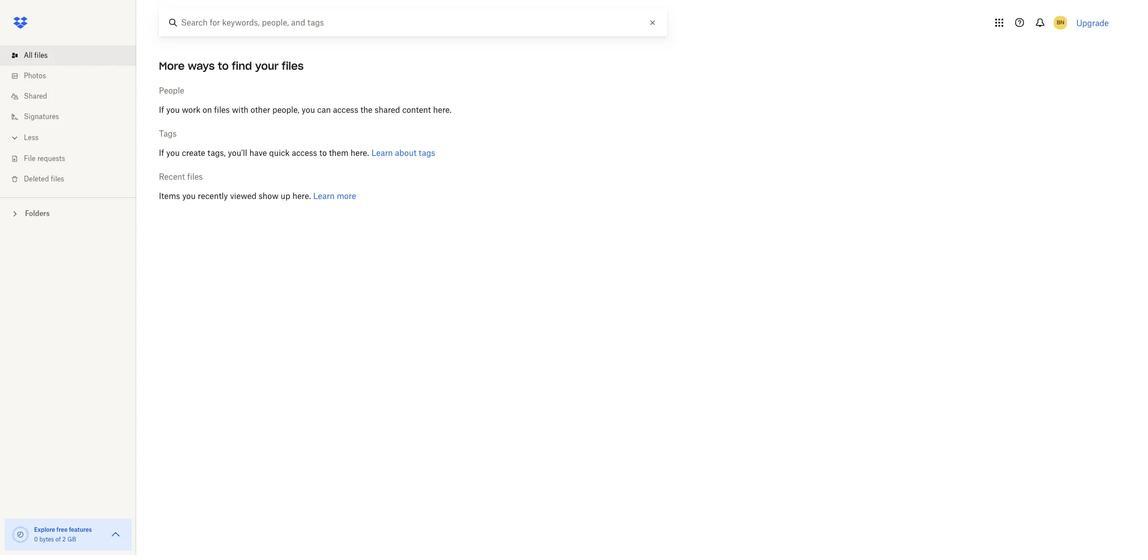 Task type: vqa. For each thing, say whether or not it's contained in the screenshot.
Will
no



Task type: describe. For each thing, give the bounding box(es) containing it.
shared
[[24, 93, 47, 100]]

up
[[281, 193, 290, 201]]

work
[[182, 107, 201, 115]]

all files
[[24, 52, 48, 59]]

content
[[402, 107, 431, 115]]

ways
[[188, 60, 215, 73]]

upgrade link
[[1077, 18, 1109, 28]]

0 vertical spatial here.
[[433, 107, 452, 115]]

upgrade
[[1077, 18, 1109, 28]]

if you create tags, you'll have quick access to them here. learn about tags
[[159, 150, 435, 158]]

photos link
[[9, 66, 136, 86]]

you left can
[[302, 107, 315, 115]]

explore
[[34, 527, 55, 534]]

0 horizontal spatial learn
[[313, 193, 335, 201]]

features
[[69, 527, 92, 534]]

if you work on files with other people, you can access the shared content here.
[[159, 107, 452, 115]]

less image
[[9, 132, 20, 144]]

requests
[[37, 156, 65, 162]]

less
[[24, 135, 39, 141]]

1 vertical spatial here.
[[351, 150, 369, 158]]

folders button
[[0, 205, 136, 222]]

explore free features 0 bytes of 2 gb
[[34, 527, 92, 543]]

deleted files
[[24, 176, 64, 183]]

gb
[[67, 538, 76, 543]]

shared
[[375, 107, 400, 115]]

you for tags,
[[166, 150, 180, 158]]

all
[[24, 52, 33, 59]]

items you recently viewed show up here. learn more
[[159, 193, 356, 201]]

0 vertical spatial access
[[333, 107, 358, 115]]

people,
[[273, 107, 300, 115]]

deleted files link
[[9, 169, 136, 190]]

files right on
[[214, 107, 230, 115]]

deleted
[[24, 176, 49, 183]]

about
[[395, 150, 417, 158]]

2 vertical spatial here.
[[293, 193, 311, 201]]

file
[[24, 156, 36, 162]]

the
[[361, 107, 373, 115]]

Search in folder "Dropbox" text field
[[181, 16, 644, 29]]

you for on
[[166, 107, 180, 115]]

with
[[232, 107, 249, 115]]

learn more link
[[313, 193, 356, 201]]

people
[[159, 87, 184, 95]]

free
[[57, 527, 68, 534]]

quick
[[269, 150, 290, 158]]

items
[[159, 193, 180, 201]]



Task type: locate. For each thing, give the bounding box(es) containing it.
can
[[317, 107, 331, 115]]

files right all
[[34, 52, 48, 59]]

0 vertical spatial if
[[159, 107, 164, 115]]

0 horizontal spatial to
[[218, 60, 229, 73]]

1 horizontal spatial here.
[[351, 150, 369, 158]]

1 horizontal spatial learn
[[372, 150, 393, 158]]

other
[[251, 107, 270, 115]]

files
[[34, 52, 48, 59], [282, 60, 304, 73], [214, 107, 230, 115], [187, 174, 203, 182], [51, 176, 64, 183]]

more
[[159, 60, 185, 73]]

if for if you create tags, you'll have quick access to them here. learn about tags
[[159, 150, 164, 158]]

here. right 'them'
[[351, 150, 369, 158]]

learn
[[372, 150, 393, 158], [313, 193, 335, 201]]

list
[[0, 39, 136, 198]]

more
[[337, 193, 356, 201]]

shared link
[[9, 86, 136, 107]]

1 vertical spatial access
[[292, 150, 317, 158]]

bytes
[[39, 538, 54, 543]]

bn
[[1057, 19, 1065, 26]]

files for all files
[[34, 52, 48, 59]]

if down people at the top of page
[[159, 107, 164, 115]]

signatures
[[24, 114, 59, 120]]

dropbox image
[[9, 11, 32, 34]]

1 vertical spatial if
[[159, 150, 164, 158]]

files inside list item
[[34, 52, 48, 59]]

your
[[255, 60, 279, 73]]

you left "work"
[[166, 107, 180, 115]]

file requests link
[[9, 149, 136, 169]]

access right quick
[[292, 150, 317, 158]]

1 vertical spatial learn
[[313, 193, 335, 201]]

files right recent
[[187, 174, 203, 182]]

files for recent files
[[187, 174, 203, 182]]

you
[[166, 107, 180, 115], [302, 107, 315, 115], [166, 150, 180, 158], [182, 193, 196, 201]]

you down tags
[[166, 150, 180, 158]]

quota usage element
[[11, 526, 30, 544]]

access
[[333, 107, 358, 115], [292, 150, 317, 158]]

tags
[[419, 150, 435, 158]]

2
[[62, 538, 66, 543]]

list containing all files
[[0, 39, 136, 198]]

of
[[56, 538, 61, 543]]

you for viewed
[[182, 193, 196, 201]]

0 horizontal spatial here.
[[293, 193, 311, 201]]

bn button
[[1052, 14, 1070, 32]]

2 if from the top
[[159, 150, 164, 158]]

show
[[259, 193, 279, 201]]

find
[[232, 60, 252, 73]]

tags
[[159, 131, 177, 139]]

to left 'them'
[[319, 150, 327, 158]]

to left find
[[218, 60, 229, 73]]

signatures link
[[9, 107, 136, 127]]

0 vertical spatial to
[[218, 60, 229, 73]]

to
[[218, 60, 229, 73], [319, 150, 327, 158]]

them
[[329, 150, 349, 158]]

have
[[249, 150, 267, 158]]

recently
[[198, 193, 228, 201]]

1 vertical spatial to
[[319, 150, 327, 158]]

more ways to find your files
[[159, 60, 304, 73]]

here. right up
[[293, 193, 311, 201]]

if
[[159, 107, 164, 115], [159, 150, 164, 158]]

0 vertical spatial learn
[[372, 150, 393, 158]]

folders
[[25, 209, 50, 218]]

1 if from the top
[[159, 107, 164, 115]]

here. right content
[[433, 107, 452, 115]]

learn left about
[[372, 150, 393, 158]]

you right items
[[182, 193, 196, 201]]

tags,
[[208, 150, 226, 158]]

if for if you work on files with other people, you can access the shared content here.
[[159, 107, 164, 115]]

all files link
[[9, 45, 136, 66]]

here.
[[433, 107, 452, 115], [351, 150, 369, 158], [293, 193, 311, 201]]

learn about tags link
[[369, 150, 435, 158]]

2 horizontal spatial here.
[[433, 107, 452, 115]]

viewed
[[230, 193, 257, 201]]

files right the your
[[282, 60, 304, 73]]

files right deleted
[[51, 176, 64, 183]]

0
[[34, 538, 38, 543]]

learn left more
[[313, 193, 335, 201]]

0 horizontal spatial access
[[292, 150, 317, 158]]

file requests
[[24, 156, 65, 162]]

files for deleted files
[[51, 176, 64, 183]]

if down tags
[[159, 150, 164, 158]]

on
[[203, 107, 212, 115]]

1 horizontal spatial access
[[333, 107, 358, 115]]

create
[[182, 150, 205, 158]]

1 horizontal spatial to
[[319, 150, 327, 158]]

access left the
[[333, 107, 358, 115]]

all files list item
[[0, 45, 136, 66]]

recent files
[[159, 174, 203, 182]]

you'll
[[228, 150, 247, 158]]

photos
[[24, 73, 46, 79]]

recent
[[159, 174, 185, 182]]



